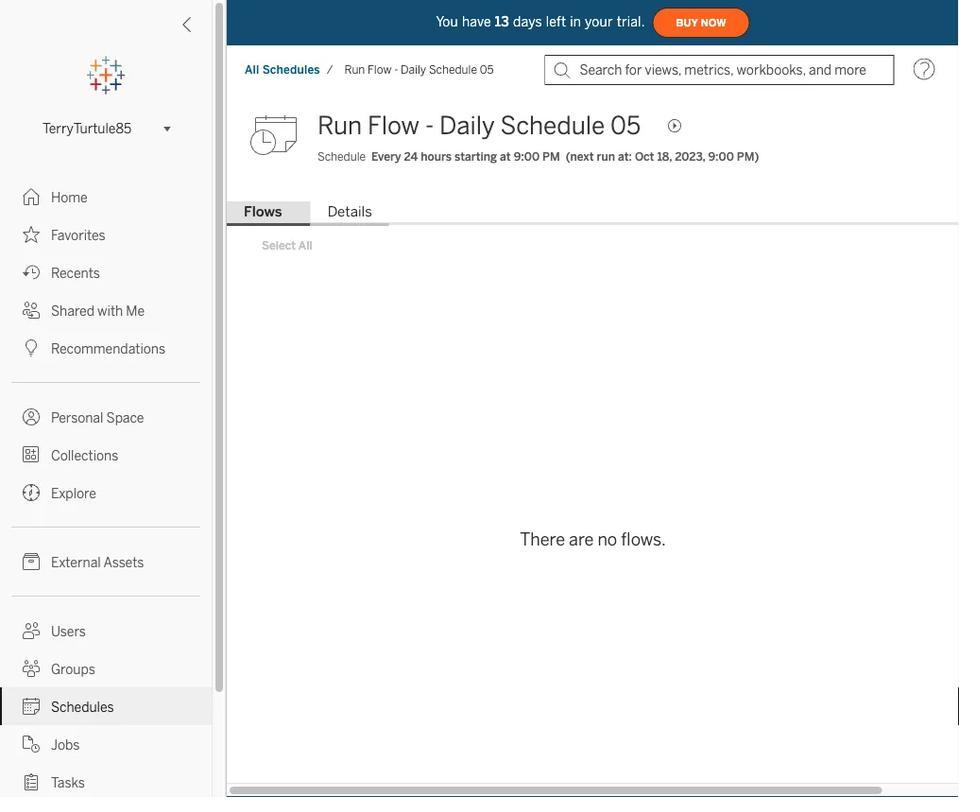 Task type: vqa. For each thing, say whether or not it's contained in the screenshot.
Schedules to the right
yes



Task type: describe. For each thing, give the bounding box(es) containing it.
sub-spaces tab list
[[227, 201, 960, 226]]

2 9:00 from the left
[[709, 150, 734, 164]]

buy
[[677, 17, 698, 29]]

24
[[404, 150, 418, 164]]

oct
[[635, 150, 655, 164]]

0 vertical spatial run
[[345, 63, 365, 77]]

terryturtule85
[[43, 121, 132, 136]]

at:
[[618, 150, 633, 164]]

select all
[[262, 239, 313, 253]]

home link
[[0, 178, 212, 216]]

you have 13 days left in your trial.
[[436, 14, 645, 30]]

2023,
[[675, 150, 706, 164]]

in
[[570, 14, 582, 30]]

favorites link
[[0, 216, 212, 253]]

all schedules link
[[244, 62, 321, 78]]

all inside select all button
[[299, 239, 313, 253]]

with
[[97, 303, 123, 319]]

at
[[500, 150, 511, 164]]

18,
[[658, 150, 672, 164]]

- inside main content
[[425, 111, 434, 140]]

tasks
[[51, 775, 85, 790]]

left
[[546, 14, 567, 30]]

buy now
[[677, 17, 727, 29]]

trial.
[[617, 14, 645, 30]]

pm
[[543, 150, 560, 164]]

0 vertical spatial run flow - daily schedule 05
[[345, 63, 494, 77]]

1 flow from the top
[[368, 63, 392, 77]]

collections link
[[0, 436, 212, 474]]

shared with me link
[[0, 291, 212, 329]]

main navigation. press the up and down arrow keys to access links. element
[[0, 178, 212, 797]]

users
[[51, 624, 86, 639]]

buy now button
[[653, 8, 750, 38]]

starting
[[455, 150, 497, 164]]

me
[[126, 303, 145, 319]]

0 vertical spatial schedules
[[263, 63, 320, 77]]

1 vertical spatial schedule
[[501, 111, 605, 140]]

0 horizontal spatial 05
[[480, 63, 494, 77]]

space
[[106, 410, 144, 425]]

jobs link
[[0, 725, 212, 763]]

0 vertical spatial all
[[245, 63, 260, 77]]

schedule image
[[250, 107, 306, 164]]

explore
[[51, 486, 96, 501]]

recents
[[51, 265, 100, 281]]

run
[[597, 150, 615, 164]]

run flow - daily schedule 05 main content
[[227, 95, 960, 783]]



Task type: locate. For each thing, give the bounding box(es) containing it.
0 vertical spatial daily
[[401, 63, 427, 77]]

schedule every 24 hours starting at 9:00 pm (next run at: oct 18, 2023, 9:00 pm)
[[318, 150, 759, 164]]

recents link
[[0, 253, 212, 291]]

Search for views, metrics, workbooks, and more text field
[[545, 55, 895, 85]]

details
[[328, 203, 372, 220]]

have
[[462, 14, 491, 30]]

1 vertical spatial flow
[[368, 111, 420, 140]]

1 horizontal spatial schedule
[[429, 63, 477, 77]]

run inside main content
[[318, 111, 362, 140]]

flows
[[244, 203, 282, 220]]

are
[[569, 529, 594, 549]]

favorites
[[51, 227, 106, 243]]

recommendations
[[51, 341, 166, 356]]

-
[[394, 63, 398, 77], [425, 111, 434, 140]]

daily right /
[[401, 63, 427, 77]]

- up hours
[[425, 111, 434, 140]]

personal space
[[51, 410, 144, 425]]

groups link
[[0, 650, 212, 687]]

run right /
[[345, 63, 365, 77]]

no
[[598, 529, 618, 549]]

flow right /
[[368, 63, 392, 77]]

(next
[[566, 150, 594, 164]]

daily inside main content
[[440, 111, 495, 140]]

pm)
[[737, 150, 759, 164]]

run flow - daily schedule 05 down you
[[345, 63, 494, 77]]

external assets
[[51, 555, 144, 570]]

flow up every
[[368, 111, 420, 140]]

05 up the at:
[[611, 111, 641, 140]]

1 9:00 from the left
[[514, 150, 540, 164]]

there are no flows.
[[520, 529, 666, 549]]

1 vertical spatial all
[[299, 239, 313, 253]]

flows.
[[621, 529, 666, 549]]

run flow - daily schedule 05
[[345, 63, 494, 77], [318, 111, 641, 140]]

home
[[51, 190, 88, 205]]

13
[[495, 14, 510, 30]]

1 vertical spatial -
[[425, 111, 434, 140]]

run flow - daily schedule 05 element
[[339, 63, 500, 77]]

navigation panel element
[[0, 57, 212, 797]]

0 vertical spatial schedule
[[429, 63, 477, 77]]

schedule down you
[[429, 63, 477, 77]]

shared with me
[[51, 303, 145, 319]]

now
[[701, 17, 727, 29]]

schedules
[[263, 63, 320, 77], [51, 699, 114, 715]]

0 horizontal spatial all
[[245, 63, 260, 77]]

9:00
[[514, 150, 540, 164], [709, 150, 734, 164]]

explore link
[[0, 474, 212, 512]]

schedules inside main navigation. press the up and down arrow keys to access links. element
[[51, 699, 114, 715]]

assets
[[103, 555, 144, 570]]

daily up starting
[[440, 111, 495, 140]]

schedule
[[429, 63, 477, 77], [501, 111, 605, 140], [318, 150, 366, 164]]

there
[[520, 529, 565, 549]]

external
[[51, 555, 101, 570]]

groups
[[51, 661, 95, 677]]

personal
[[51, 410, 103, 425]]

1 vertical spatial 05
[[611, 111, 641, 140]]

days
[[513, 14, 543, 30]]

your
[[585, 14, 613, 30]]

/
[[327, 63, 333, 77]]

1 vertical spatial run flow - daily schedule 05
[[318, 111, 641, 140]]

schedules left /
[[263, 63, 320, 77]]

hours
[[421, 150, 452, 164]]

all right select
[[299, 239, 313, 253]]

1 horizontal spatial schedules
[[263, 63, 320, 77]]

all schedules /
[[245, 63, 333, 77]]

run flow - daily schedule 05 up starting
[[318, 111, 641, 140]]

0 horizontal spatial schedule
[[318, 150, 366, 164]]

collections
[[51, 448, 118, 463]]

1 horizontal spatial daily
[[440, 111, 495, 140]]

0 vertical spatial -
[[394, 63, 398, 77]]

2 flow from the top
[[368, 111, 420, 140]]

select
[[262, 239, 296, 253]]

05
[[480, 63, 494, 77], [611, 111, 641, 140]]

you
[[436, 14, 458, 30]]

1 horizontal spatial 05
[[611, 111, 641, 140]]

- right /
[[394, 63, 398, 77]]

schedule up pm
[[501, 111, 605, 140]]

1 vertical spatial schedules
[[51, 699, 114, 715]]

2 horizontal spatial schedule
[[501, 111, 605, 140]]

select all button
[[250, 234, 325, 257]]

every
[[372, 150, 401, 164]]

flow inside main content
[[368, 111, 420, 140]]

0 vertical spatial flow
[[368, 63, 392, 77]]

terryturtule85 button
[[35, 117, 177, 140]]

schedules link
[[0, 687, 212, 725]]

recommendations link
[[0, 329, 212, 367]]

1 vertical spatial daily
[[440, 111, 495, 140]]

0 horizontal spatial 9:00
[[514, 150, 540, 164]]

flow
[[368, 63, 392, 77], [368, 111, 420, 140]]

1 horizontal spatial -
[[425, 111, 434, 140]]

1 horizontal spatial 9:00
[[709, 150, 734, 164]]

2 vertical spatial schedule
[[318, 150, 366, 164]]

05 inside main content
[[611, 111, 641, 140]]

all up the schedule image
[[245, 63, 260, 77]]

05 down have
[[480, 63, 494, 77]]

0 horizontal spatial -
[[394, 63, 398, 77]]

daily
[[401, 63, 427, 77], [440, 111, 495, 140]]

shared
[[51, 303, 94, 319]]

1 vertical spatial run
[[318, 111, 362, 140]]

users link
[[0, 612, 212, 650]]

personal space link
[[0, 398, 212, 436]]

all
[[245, 63, 260, 77], [299, 239, 313, 253]]

0 horizontal spatial schedules
[[51, 699, 114, 715]]

9:00 right at
[[514, 150, 540, 164]]

schedules down groups
[[51, 699, 114, 715]]

0 vertical spatial 05
[[480, 63, 494, 77]]

jobs
[[51, 737, 80, 753]]

tasks link
[[0, 763, 212, 797]]

0 horizontal spatial daily
[[401, 63, 427, 77]]

9:00 left the pm)
[[709, 150, 734, 164]]

run down /
[[318, 111, 362, 140]]

external assets link
[[0, 543, 212, 581]]

run
[[345, 63, 365, 77], [318, 111, 362, 140]]

1 horizontal spatial all
[[299, 239, 313, 253]]

schedule left every
[[318, 150, 366, 164]]

run flow - daily schedule 05 inside main content
[[318, 111, 641, 140]]



